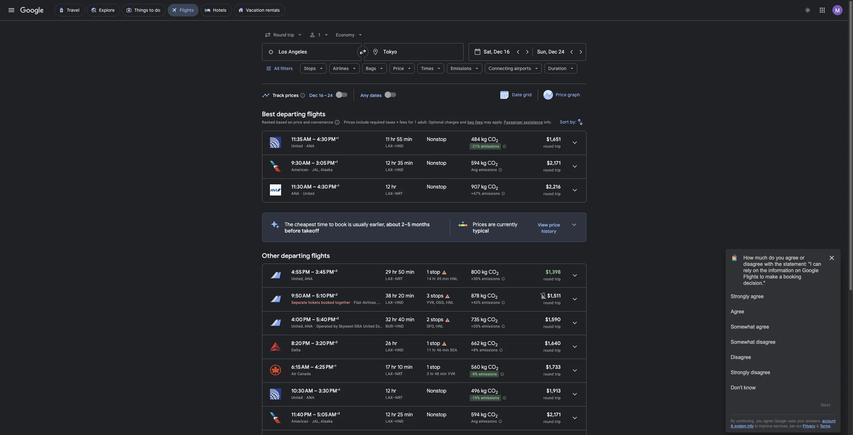 Task type: describe. For each thing, give the bounding box(es) containing it.
nonstop flight. element for 9:30 am
[[427, 160, 447, 167]]

484 kg co 2
[[472, 136, 499, 144]]

14
[[427, 277, 432, 281]]

3 inside 1 stop 3 hr 48 min yvr
[[427, 372, 429, 376]]

avg for 12 hr 25 min
[[472, 420, 478, 424]]

view price history image
[[567, 217, 582, 232]]

nrt inside 17 hr 10 min lax – nrt
[[396, 372, 403, 376]]

1 inside 10:30 am – 3:30 pm + 1
[[339, 388, 340, 392]]

sort by:
[[560, 119, 577, 125]]

12 hr 25 min lax – hnd
[[386, 412, 413, 424]]

trip for 10:30 am
[[555, 396, 561, 401]]

months
[[412, 222, 430, 228]]

19%
[[473, 396, 480, 401]]

1 stop 3 hr 48 min yvr
[[427, 364, 456, 376]]

$1,651
[[547, 136, 561, 143]]

$2,171 for 12 hr 25 min
[[547, 412, 561, 418]]

 image for 10:30 am
[[304, 396, 305, 400]]

leaves hollywood burbank airport at 4:00 pm on saturday, december 16 and arrives at haneda airport at 5:40 pm on monday, december 18. element
[[292, 317, 339, 323]]

1 fees from the left
[[400, 120, 408, 125]]

total duration 11 hr 55 min. element
[[386, 136, 427, 144]]

594 kg co 2 for 12 hr 35 min
[[472, 160, 498, 168]]

12 for 4:30 pm
[[386, 184, 391, 190]]

alaska for 3:05 pm
[[321, 168, 333, 172]]

round for 4:00 pm
[[544, 325, 554, 329]]

$2,216 round trip
[[544, 184, 561, 196]]

hnd for 40
[[396, 324, 404, 329]]

907
[[472, 184, 480, 190]]

ranked
[[262, 120, 275, 125]]

3 1 stop flight. element from the top
[[427, 364, 441, 372]]

round for 10:30 am
[[544, 396, 554, 401]]

track prices
[[273, 92, 299, 98]]

12 for 3:30 pm
[[386, 388, 391, 395]]

– inside 11 hr 55 min lax – hnd
[[393, 144, 396, 148]]

kg for 9:30 am
[[481, 160, 487, 167]]

hnl inside layover (1 of 2) is a 1 hr 10 min layover at san francisco international airport in san francisco. layover (2 of 2) is a 14 hr 54 min overnight layover at daniel k. inouye international airport in honolulu. element
[[436, 324, 444, 329]]

american for 9:30 am
[[292, 168, 309, 172]]

price graph
[[556, 92, 581, 98]]

2 united, from the top
[[292, 324, 304, 329]]

2171 US dollars text field
[[547, 412, 561, 418]]

2 united, ana from the top
[[292, 324, 313, 329]]

time
[[318, 222, 328, 228]]

duration button
[[545, 61, 578, 76]]

878
[[472, 293, 480, 299]]

Arrival time: 4:25 PM on  Sunday, December 17. text field
[[315, 364, 337, 371]]

hr inside layover (1 of 1) is a 14 hr 45 min overnight layover at daniel k. inouye international airport in honolulu. element
[[433, 277, 436, 281]]

Departure time: 6:15 AM. text field
[[292, 364, 310, 371]]

none text field inside "search box"
[[262, 43, 362, 61]]

- for 560
[[472, 372, 473, 377]]

none search field containing all filters
[[262, 27, 587, 84]]

emissions down 484 kg co 2
[[481, 144, 500, 149]]

Arrival time: 5:10 PM on  Monday, December 18. text field
[[316, 293, 338, 299]]

optional
[[429, 120, 444, 125]]

Departure time: 4:00 PM. text field
[[292, 317, 311, 323]]

+ for 10:30 am
[[337, 388, 339, 392]]

hr for 11:35 am
[[391, 136, 396, 143]]

total duration 26 hr. element
[[386, 341, 427, 348]]

2 stops flight. element
[[427, 317, 444, 324]]

yvr , ogg , hnl
[[427, 301, 454, 305]]

flight details. leaves los angeles international airport at 10:30 am on saturday, december 16 and arrives at narita international airport at 3:30 pm on sunday, december 17. image
[[568, 387, 583, 402]]

12 for 3:05 pm
[[386, 160, 391, 167]]

1 inside 11:35 am – 4:30 pm + 1
[[338, 136, 339, 140]]

trip for 4:55 pm
[[555, 277, 561, 282]]

is
[[348, 222, 352, 228]]

560
[[472, 364, 481, 371]]

emissions down 560 kg co 2 at bottom right
[[479, 372, 497, 377]]

2 inside 878 kg co 2
[[496, 295, 498, 300]]

2 inside 662 kg co 2
[[496, 343, 498, 348]]

Departure time: 9:50 AM. text field
[[292, 293, 311, 299]]

5:40 pm
[[317, 317, 336, 323]]

passenger
[[504, 120, 523, 125]]

8 lax from the top
[[386, 396, 393, 400]]

trip for 8:20 pm
[[555, 349, 561, 353]]

9:50 am
[[292, 293, 311, 299]]

jal, for 3:05 pm
[[312, 168, 320, 172]]

connecting airports button
[[485, 61, 542, 76]]

separate tickets booked together
[[292, 301, 351, 305]]

– inside the cheapest time to book is usually earlier, about 2 – 5 months before takeoff
[[405, 222, 408, 228]]

layover (1 of 2) is a 1 hr 10 min layover at san francisco international airport in san francisco. layover (2 of 2) is a 14 hr 54 min overnight layover at daniel k. inouye international airport in honolulu. element
[[427, 324, 468, 329]]

change appearance image
[[801, 3, 816, 18]]

total duration 32 hr 40 min. element
[[386, 317, 427, 324]]

may
[[484, 120, 492, 125]]

$2,171 round trip for 12 hr 35 min
[[544, 160, 561, 173]]

lax for 11 hr 55 min
[[386, 144, 393, 148]]

55
[[397, 136, 403, 143]]

ana down 11:30 am
[[292, 192, 300, 196]]

min for 46
[[443, 348, 449, 353]]

best departing flights
[[262, 110, 326, 118]]

2 inside 800 kg co 2
[[497, 271, 499, 277]]

1733 US dollars text field
[[546, 364, 561, 371]]

1 inside 9:30 am – 3:05 pm + 1
[[337, 160, 338, 164]]

907 kg co 2
[[472, 184, 499, 191]]

2 inside 560 kg co 2
[[496, 366, 499, 372]]

$1,733 round trip
[[544, 364, 561, 377]]

3 lax from the top
[[386, 192, 393, 196]]

hr inside 1 stop 3 hr 48 min yvr
[[430, 372, 434, 376]]

+ for 9:30 am
[[335, 160, 337, 164]]

10:30 am – 3:30 pm + 1
[[292, 388, 340, 395]]

– inside 12 hr 25 min lax – hnd
[[393, 420, 396, 424]]

+ for 4:00 pm
[[336, 317, 337, 321]]

735 kg co 2
[[472, 317, 498, 324]]

by
[[334, 324, 338, 329]]

emissions button
[[447, 61, 483, 76]]

 image for 4:00 pm
[[314, 324, 315, 329]]

17
[[386, 364, 391, 371]]

662
[[472, 341, 480, 347]]

earlier,
[[370, 222, 385, 228]]

– inside 8:20 pm – 3:20 pm + 2
[[311, 341, 315, 347]]

hnl for 14 hr 45 min hnl
[[450, 277, 458, 281]]

round trip
[[544, 301, 561, 305]]

bags
[[366, 66, 376, 71]]

4:30 pm for 11:30 am
[[318, 184, 336, 190]]

2 down -19% emissions
[[496, 414, 498, 419]]

learn more about ranking image
[[335, 120, 340, 125]]

operated by skywest dba united express
[[317, 324, 390, 329]]

Arrival time: 5:05 AM on  Monday, December 18. text field
[[317, 412, 340, 418]]

nrt inside 29 hr 50 min lax – nrt
[[396, 277, 403, 281]]

2 down "-21% emissions"
[[496, 162, 498, 168]]

nonstop for 11:35 am
[[427, 136, 447, 143]]

38
[[386, 293, 392, 299]]

– inside 11:30 am – 4:30 pm + 1
[[313, 184, 316, 190]]

3 stops flight. element
[[427, 293, 444, 300]]

jal, alaska for 3:05 pm
[[312, 168, 333, 172]]

co for 6:15 am
[[489, 364, 496, 371]]

1913 US dollars text field
[[547, 388, 561, 395]]

+8% emissions
[[472, 348, 498, 353]]

date grid button
[[496, 89, 537, 101]]

kg for 10:30 am
[[481, 388, 487, 395]]

nonstop flight. element for 11:40 pm
[[427, 412, 447, 419]]

united right "dba"
[[363, 324, 375, 329]]

round for 11:40 pm
[[544, 420, 554, 424]]

Arrival time: 3:30 PM on  Sunday, December 17. text field
[[319, 388, 340, 395]]

11:30 am
[[292, 184, 312, 190]]

stops button
[[300, 61, 327, 76]]

total duration 12 hr 25 min. element
[[386, 412, 427, 419]]

594 for 12 hr 25 min
[[472, 412, 480, 418]]

4:55 pm
[[292, 269, 310, 276]]

round for 8:20 pm
[[544, 349, 554, 353]]

+43% emissions
[[472, 301, 500, 305]]

2 inside 484 kg co 2
[[496, 138, 499, 144]]

Departure time: 4:55 PM. text field
[[292, 269, 310, 276]]

bur
[[386, 324, 393, 329]]

5:05 am
[[317, 412, 337, 418]]

stop inside 1 stop 3 hr 48 min yvr
[[430, 364, 441, 371]]

find the best price region
[[262, 87, 587, 106]]

apply.
[[493, 120, 503, 125]]

united down 11:35 am
[[292, 144, 303, 148]]

departing for other
[[281, 252, 310, 260]]

hr for 9:50 am
[[393, 293, 398, 299]]

ana down 4:55 pm – 3:45 pm + 2
[[305, 277, 313, 281]]

2 up sfo on the bottom
[[427, 317, 430, 323]]

1 inside 11:30 am – 4:30 pm + 1
[[338, 184, 339, 188]]

flair
[[354, 301, 362, 305]]

on
[[288, 120, 293, 125]]

main menu image
[[8, 6, 15, 14]]

1 inside 1 stop 3 hr 48 min yvr
[[427, 364, 429, 371]]

lax for 29 hr 50 min
[[386, 277, 393, 281]]

hnd for 35
[[396, 168, 404, 172]]

1 united, ana from the top
[[292, 277, 313, 281]]

– inside 29 hr 50 min lax – nrt
[[393, 277, 396, 281]]

9:50 am – 5:10 pm + 2
[[292, 293, 338, 299]]

stop for 29 hr 50 min
[[430, 269, 441, 276]]

about
[[387, 222, 401, 228]]

united down 10:30 am
[[292, 396, 303, 400]]

flight details. leaves los angeles international airport at 11:30 am on saturday, december 16 and arrives at narita international airport at 4:30 pm on sunday, december 17. image
[[568, 183, 583, 198]]

this price for this flight doesn't include overhead bin access. if you need a carry-on bag, use the bags filter to update prices. image
[[540, 292, 548, 300]]

kg for 11:40 pm
[[481, 412, 487, 418]]

ana down leaves los angeles international airport at 10:30 am on saturday, december 16 and arrives at narita international airport at 3:30 pm on sunday, december 17. element
[[307, 396, 315, 400]]

484
[[472, 136, 481, 143]]

min for 35
[[405, 160, 413, 167]]

+30% emissions
[[472, 277, 500, 281]]

hr for 6:15 am
[[392, 364, 397, 371]]

5 round from the top
[[544, 301, 554, 305]]

12 hr lax – nrt for 4:30 pm
[[386, 184, 403, 196]]

taxes
[[386, 120, 396, 125]]

+47% emissions
[[472, 192, 500, 196]]

3:30 pm
[[319, 388, 337, 395]]

emissions for 32 hr 40 min
[[482, 325, 500, 329]]

3:45 pm
[[316, 269, 334, 276]]

+ for 8:20 pm
[[334, 340, 336, 344]]

sfo
[[427, 324, 434, 329]]

leaves los angeles international airport at 11:30 am on saturday, december 16 and arrives at narita international airport at 4:30 pm on sunday, december 17. element
[[292, 184, 339, 190]]

594 kg co 2 for 12 hr 25 min
[[472, 412, 498, 419]]

lax for 12 hr 35 min
[[386, 168, 393, 172]]

hr for 9:30 am
[[392, 160, 397, 167]]

stop for 26 hr
[[430, 341, 441, 347]]

2 inside 496 kg co 2
[[496, 390, 498, 396]]

– inside 11:35 am – 4:30 pm + 1
[[313, 136, 316, 143]]

min for 40
[[406, 317, 415, 323]]

loading results progress bar
[[0, 20, 849, 22]]

– inside 4:55 pm – 3:45 pm + 2
[[311, 269, 315, 276]]

date
[[512, 92, 522, 98]]

– inside '11:40 pm – 5:05 am + 2'
[[313, 412, 316, 418]]

35
[[398, 160, 404, 167]]

dec 16 – 24
[[310, 92, 333, 98]]

2 inside '11:40 pm – 5:05 am + 2'
[[338, 412, 340, 416]]

filters
[[280, 66, 293, 71]]

learn more about tracked prices image
[[300, 92, 306, 98]]

11:35 am
[[292, 136, 312, 143]]

1398 US dollars text field
[[546, 269, 561, 276]]

– inside 9:30 am – 3:05 pm + 1
[[312, 160, 315, 167]]

sort by: button
[[558, 114, 587, 130]]

11 hr 46 min sea
[[427, 348, 458, 353]]

co for 8:20 pm
[[488, 341, 496, 347]]

Departure time: 11:30 AM. text field
[[292, 184, 312, 190]]

– inside 4:00 pm – 5:40 pm + 2
[[312, 317, 315, 323]]

1 stop for 29 hr 50 min
[[427, 269, 441, 276]]

+20%
[[472, 325, 481, 329]]

trip for 11:40 pm
[[555, 420, 561, 424]]

nonstop for 10:30 am
[[427, 388, 447, 395]]

co for 4:55 pm
[[489, 269, 497, 276]]

hr for 4:00 pm
[[393, 317, 397, 323]]

$1,640
[[545, 341, 561, 347]]

min inside 1 stop 3 hr 48 min yvr
[[441, 372, 447, 376]]

2 inside the cheapest time to book is usually earlier, about 2 – 5 months before takeoff
[[402, 222, 405, 228]]

required
[[370, 120, 385, 125]]

all filters
[[274, 66, 293, 71]]

leaves los angeles international airport at 4:55 pm on saturday, december 16 and arrives at narita international airport at 3:45 pm on monday, december 18. element
[[292, 269, 338, 276]]

avg emissions for 12 hr 25 min
[[472, 420, 497, 424]]

1 inside popup button
[[318, 32, 321, 37]]

leaves los angeles international airport at 11:35 am on saturday, december 16 and arrives at haneda airport at 4:30 pm on sunday, december 17. element
[[292, 136, 339, 143]]

– inside 9:50 am – 5:10 pm + 2
[[312, 293, 315, 299]]

together
[[336, 301, 351, 305]]

+ for 6:15 am
[[334, 364, 335, 368]]

735
[[472, 317, 480, 323]]

1 3 from the top
[[427, 293, 430, 299]]

2 inside 9:50 am – 5:10 pm + 2
[[336, 293, 338, 297]]

4:30 pm for 11:35 am
[[317, 136, 336, 143]]

stops for 2 stops
[[431, 317, 444, 323]]

hnd for 55
[[396, 144, 404, 148]]

2171 US dollars text field
[[547, 160, 561, 167]]

40
[[399, 317, 405, 323]]

2 fees from the left
[[476, 120, 483, 125]]

flair airlines, westjet, hawaiian
[[354, 301, 411, 305]]

emissions
[[451, 66, 472, 71]]



Task type: locate. For each thing, give the bounding box(es) containing it.
kg up +47% emissions at the right of page
[[482, 184, 487, 190]]

1 vertical spatial $2,171 round trip
[[544, 412, 561, 424]]

airlines
[[333, 66, 349, 71]]

2 stops from the top
[[431, 317, 444, 323]]

0 vertical spatial  image
[[304, 144, 305, 148]]

united, ana down departure time: 4:55 pm. text box
[[292, 277, 313, 281]]

2 vertical spatial stop
[[430, 364, 441, 371]]

jal, alaska for 5:05 am
[[312, 420, 333, 424]]

1 button
[[307, 27, 332, 43]]

leaves los angeles international airport at 6:15 am on saturday, december 16 and arrives at narita international airport at 4:25 pm on sunday, december 17. element
[[292, 364, 337, 371]]

2 jal, alaska from the top
[[312, 420, 333, 424]]

prices for prices are currently typical
[[473, 222, 487, 228]]

emissions
[[481, 144, 500, 149], [479, 168, 497, 172], [482, 192, 500, 196], [482, 277, 500, 281], [482, 301, 500, 305], [482, 325, 500, 329], [480, 348, 498, 353], [479, 372, 497, 377], [481, 396, 500, 401], [479, 420, 497, 424]]

0 vertical spatial 1 stop
[[427, 269, 441, 276]]

11
[[386, 136, 390, 143], [427, 348, 432, 353]]

hr inside 12 hr 25 min lax – hnd
[[392, 412, 397, 418]]

stops up "sfo , hnl"
[[431, 317, 444, 323]]

united down 11:30 am – 4:30 pm + 1
[[303, 192, 315, 196]]

hr left 25
[[392, 412, 397, 418]]

1 vertical spatial united,
[[292, 324, 304, 329]]

0 vertical spatial total duration 12 hr. element
[[386, 184, 427, 191]]

2 avg from the top
[[472, 420, 478, 424]]

+ inside 4:55 pm – 3:45 pm + 2
[[334, 269, 336, 273]]

united, down 4:55 pm
[[292, 277, 304, 281]]

jal, for 5:05 am
[[312, 420, 320, 424]]

2 up together
[[336, 293, 338, 297]]

2 $2,171 from the top
[[547, 412, 561, 418]]

12 hr lax – nrt up 25
[[386, 388, 403, 400]]

1 vertical spatial  image
[[314, 324, 315, 329]]

min inside 29 hr 50 min lax – nrt
[[406, 269, 415, 276]]

9:30 am – 3:05 pm + 1
[[292, 160, 338, 167]]

prices
[[344, 120, 355, 125], [473, 222, 487, 228]]

grid
[[523, 92, 532, 98]]

2 594 from the top
[[472, 412, 480, 418]]

co up "-21% emissions"
[[488, 136, 496, 143]]

2 up the +8% emissions
[[496, 343, 498, 348]]

prices left are at the bottom of page
[[473, 222, 487, 228]]

,
[[435, 301, 435, 305], [445, 301, 445, 305], [434, 324, 435, 329]]

to
[[329, 222, 334, 228]]

3 round from the top
[[544, 192, 554, 196]]

round inside $1,590 round trip
[[544, 325, 554, 329]]

lax inside 26 hr lax – hnd
[[386, 348, 393, 353]]

2 jal, from the top
[[312, 420, 320, 424]]

2 and from the left
[[460, 120, 467, 125]]

0 vertical spatial 3
[[427, 293, 430, 299]]

7 trip from the top
[[555, 349, 561, 353]]

0 vertical spatial arrival time: 4:30 pm on  sunday, december 17. text field
[[317, 136, 339, 143]]

1 $2,171 from the top
[[547, 160, 561, 167]]

496
[[472, 388, 480, 395]]

round inside $1,398 round trip
[[544, 277, 554, 282]]

1 lax from the top
[[386, 144, 393, 148]]

trip inside $1,590 round trip
[[555, 325, 561, 329]]

nonstop flight. element for 11:30 am
[[427, 184, 447, 191]]

11:35 am – 4:30 pm + 1
[[292, 136, 339, 143]]

4:00 pm
[[292, 317, 311, 323]]

None search field
[[262, 27, 587, 84]]

+ for 11:30 am
[[336, 184, 338, 188]]

min right 48
[[441, 372, 447, 376]]

1 inside 6:15 am – 4:25 pm + 1
[[335, 364, 337, 368]]

+ inside 8:20 pm – 3:20 pm + 2
[[334, 340, 336, 344]]

trip inside $1,733 round trip
[[555, 372, 561, 377]]

kg for 8:20 pm
[[481, 341, 487, 347]]

0 vertical spatial stops
[[431, 293, 444, 299]]

hnd inside 32 hr 40 min bur – hnd
[[396, 324, 404, 329]]

6 lax from the top
[[386, 348, 393, 353]]

hr inside 29 hr 50 min lax – nrt
[[393, 269, 398, 276]]

2 12 from the top
[[386, 184, 391, 190]]

1 horizontal spatial 11
[[427, 348, 432, 353]]

arrival time: 4:30 pm on  sunday, december 17. text field down "3:05 pm"
[[318, 184, 339, 190]]

0 vertical spatial hnl
[[450, 277, 458, 281]]

american
[[292, 168, 309, 172], [292, 420, 309, 424]]

min right 46
[[443, 348, 449, 353]]

2 inside 8:20 pm – 3:20 pm + 2
[[336, 340, 338, 344]]

hnd inside 12 hr 35 min lax – hnd
[[396, 168, 404, 172]]

2 vertical spatial -
[[472, 396, 473, 401]]

dec
[[310, 92, 318, 98]]

12 hr 35 min lax – hnd
[[386, 160, 413, 172]]

2 nonstop from the top
[[427, 160, 447, 167]]

lax inside 29 hr 50 min lax – nrt
[[386, 277, 393, 281]]

flight details. leaves los angeles international airport at 6:15 am on saturday, december 16 and arrives at narita international airport at 4:25 pm on sunday, december 17. image
[[568, 363, 583, 378]]

co for 4:00 pm
[[488, 317, 496, 323]]

2 inside 735 kg co 2
[[496, 319, 498, 324]]

11:40 pm – 5:05 am + 2
[[292, 412, 340, 418]]

co down "-21% emissions"
[[488, 160, 496, 167]]

$2,171 round trip for 12 hr 25 min
[[544, 412, 561, 424]]

round down 2216 us dollars text box on the top of the page
[[544, 192, 554, 196]]

total duration 29 hr 50 min. element
[[386, 269, 427, 277]]

, for hnl
[[434, 324, 435, 329]]

flights up 3:45 pm at the bottom of the page
[[312, 252, 330, 260]]

lax down 17
[[386, 372, 393, 376]]

1 vertical spatial avg
[[472, 420, 478, 424]]

hnd inside 26 hr lax – hnd
[[396, 348, 404, 353]]

flight details. leaves hollywood burbank airport at 4:00 pm on saturday, december 16 and arrives at haneda airport at 5:40 pm on monday, december 18. image
[[568, 316, 583, 331]]

7 round from the top
[[544, 349, 554, 353]]

4 12 from the top
[[386, 412, 391, 418]]

1 stop for 26 hr
[[427, 341, 441, 347]]

1 12 hr lax – nrt from the top
[[386, 184, 403, 196]]

emissions for 12 hr 35 min
[[479, 168, 497, 172]]

0 vertical spatial avg
[[472, 168, 478, 172]]

flight details. leaves los angeles international airport at 9:50 am on saturday, december 16 and arrives at haneda airport at 5:10 pm on monday, december 18. image
[[568, 292, 583, 307]]

price
[[294, 120, 302, 125], [550, 222, 561, 228]]

1 stop flight. element
[[427, 269, 441, 277], [427, 341, 441, 348], [427, 364, 441, 372]]

trip down $2,171 text box
[[555, 420, 561, 424]]

594 for 12 hr 35 min
[[472, 160, 480, 167]]

 image down leaves hollywood burbank airport at 4:00 pm on saturday, december 16 and arrives at haneda airport at 5:40 pm on monday, december 18. 'element' at the left
[[314, 324, 315, 329]]

1 vertical spatial total duration 12 hr. element
[[386, 388, 427, 396]]

9 round from the top
[[544, 396, 554, 401]]

1 1 stop flight. element from the top
[[427, 269, 441, 277]]

min inside 17 hr 10 min lax – nrt
[[404, 364, 413, 371]]

leaves los angeles international airport at 11:40 pm on saturday, december 16 and arrives at haneda airport at 5:05 am on monday, december 18. element
[[292, 412, 340, 418]]

nonstop flight. element
[[427, 136, 447, 144], [427, 160, 447, 167], [427, 184, 447, 191], [427, 388, 447, 396], [427, 412, 447, 419]]

lax inside 17 hr 10 min lax – nrt
[[386, 372, 393, 376]]

1 vertical spatial united, ana
[[292, 324, 313, 329]]

flights up 'convenience' on the left of page
[[307, 110, 326, 118]]

Return text field
[[538, 43, 567, 61]]

hr for 8:20 pm
[[393, 341, 398, 347]]

hnd down total duration 26 hr. element
[[396, 348, 404, 353]]

trip inside $1,640 round trip
[[555, 349, 561, 353]]

price inside view price history
[[550, 222, 561, 228]]

3 nonstop flight. element from the top
[[427, 184, 447, 191]]

10 trip from the top
[[555, 420, 561, 424]]

1 horizontal spatial price
[[550, 222, 561, 228]]

typical
[[473, 228, 489, 234]]

min for 45
[[443, 277, 449, 281]]

878 kg co 2
[[472, 293, 498, 300]]

min inside 12 hr 25 min lax – hnd
[[405, 412, 413, 418]]

co for 9:50 am
[[488, 293, 496, 299]]

emissions down 878 kg co 2
[[482, 301, 500, 305]]

0 horizontal spatial price
[[394, 66, 404, 71]]

alaska for 5:05 am
[[321, 420, 333, 424]]

emissions down 496 kg co 2 at the right of page
[[481, 396, 500, 401]]

trip down 2216 us dollars text box on the top of the page
[[555, 192, 561, 196]]

1 vertical spatial 594
[[472, 412, 480, 418]]

avg for 12 hr 35 min
[[472, 168, 478, 172]]

kg for 4:00 pm
[[481, 317, 487, 323]]

2 american from the top
[[292, 420, 309, 424]]

emissions down 662 kg co 2
[[480, 348, 498, 353]]

3 trip from the top
[[555, 192, 561, 196]]

price right bags popup button on the left of page
[[394, 66, 404, 71]]

layover (1 of 1) is a 11 hr 46 min overnight layover at seattle-tacoma international airport in seattle. element
[[427, 348, 468, 353]]

1 alaska from the top
[[321, 168, 333, 172]]

0 vertical spatial departing
[[277, 110, 306, 118]]

jal, alaska
[[312, 168, 333, 172], [312, 420, 333, 424]]

- for 496
[[472, 396, 473, 401]]

other departing flights
[[262, 252, 330, 260]]

 image for 11:35 am
[[304, 144, 305, 148]]

12 hr lax – nrt for 3:30 pm
[[386, 388, 403, 400]]

2 594 kg co 2 from the top
[[472, 412, 498, 419]]

hr left 45
[[433, 277, 436, 281]]

2216 US dollars text field
[[546, 184, 561, 190]]

5 nonstop from the top
[[427, 412, 447, 418]]

lax down 29
[[386, 277, 393, 281]]

Arrival time: 3:45 PM on  Monday, December 18. text field
[[316, 269, 338, 276]]

hnl right 45
[[450, 277, 458, 281]]

1 stop flight. element for 26 hr
[[427, 341, 441, 348]]

convenience
[[311, 120, 333, 125]]

co for 10:30 am
[[488, 388, 496, 395]]

ranked based on price and convenience
[[262, 120, 333, 125]]

hr right 17
[[392, 364, 397, 371]]

co for 11:30 am
[[488, 184, 496, 190]]

1 12 from the top
[[386, 160, 391, 167]]

trip for 4:00 pm
[[555, 325, 561, 329]]

separate tickets booked together. this trip includes tickets from multiple airlines. missed connections may be protected by kiwi.com.. element
[[292, 301, 351, 305]]

1 jal, from the top
[[312, 168, 320, 172]]

hnd inside 12 hr 25 min lax – hnd
[[396, 420, 404, 424]]

best
[[262, 110, 275, 118]]

– inside 32 hr 40 min bur – hnd
[[393, 324, 396, 329]]

flight details. leaves los angeles international airport at 4:55 pm on saturday, december 16 and arrives at narita international airport at 3:45 pm on monday, december 18. image
[[568, 268, 583, 283]]

1 stop up 46
[[427, 341, 441, 347]]

0 vertical spatial prices
[[344, 120, 355, 125]]

1 vertical spatial flights
[[312, 252, 330, 260]]

departing up the on
[[277, 110, 306, 118]]

20
[[399, 293, 405, 299]]

total duration 12 hr. element down 17 hr 10 min lax – nrt
[[386, 388, 427, 396]]

+ inside 11:35 am – 4:30 pm + 1
[[336, 136, 338, 140]]

0 horizontal spatial 11
[[386, 136, 390, 143]]

14 hr 45 min hnl
[[427, 277, 458, 281]]

1 trip from the top
[[555, 144, 561, 149]]

– inside 17 hr 10 min lax – nrt
[[393, 372, 396, 376]]

hr left 35
[[392, 160, 397, 167]]

1 vertical spatial arrival time: 4:30 pm on  sunday, december 17. text field
[[318, 184, 339, 190]]

hr inside 11 hr 55 min lax – hnd
[[391, 136, 396, 143]]

trip down $1,913
[[555, 396, 561, 401]]

0 vertical spatial -
[[472, 144, 473, 149]]

+ inside 10:30 am – 3:30 pm + 1
[[337, 388, 339, 392]]

0 vertical spatial $2,171 round trip
[[544, 160, 561, 173]]

departing up 4:55 pm
[[281, 252, 310, 260]]

co
[[488, 136, 496, 143], [488, 160, 496, 167], [488, 184, 496, 190], [489, 269, 497, 276], [488, 293, 496, 299], [488, 317, 496, 323], [488, 341, 496, 347], [489, 364, 496, 371], [488, 388, 496, 395], [488, 412, 496, 418]]

trip down 2171 us dollars text field
[[555, 168, 561, 173]]

8 trip from the top
[[555, 372, 561, 377]]

$1,651 round trip
[[544, 136, 561, 149]]

11 left 55
[[386, 136, 390, 143]]

2 vertical spatial  image
[[304, 396, 305, 400]]

1 vertical spatial 4:30 pm
[[318, 184, 336, 190]]

nrt up 25
[[396, 396, 403, 400]]

flight details. leaves los angeles international airport at 9:30 am on saturday, december 16 and arrives at haneda airport at 3:05 pm on sunday, december 17. image
[[568, 159, 583, 174]]

price right the on
[[294, 120, 302, 125]]

496 kg co 2
[[472, 388, 498, 396]]

hnl right ogg at the right bottom
[[446, 301, 454, 305]]

trip inside the $1,913 round trip
[[555, 396, 561, 401]]

2 - from the top
[[472, 372, 473, 377]]

0 vertical spatial stop
[[430, 269, 441, 276]]

hr right 29
[[393, 269, 398, 276]]

min right 45
[[443, 277, 449, 281]]

any dates
[[361, 92, 382, 98]]

kg for 6:15 am
[[482, 364, 487, 371]]

11 for 55
[[386, 136, 390, 143]]

min inside '38 hr 20 min lax – hnd'
[[406, 293, 415, 299]]

2 inside 907 kg co 2
[[496, 186, 499, 191]]

kg for 4:55 pm
[[482, 269, 488, 276]]

main content containing best departing flights
[[262, 87, 587, 435]]

1 - from the top
[[472, 144, 473, 149]]

1 and from the left
[[304, 120, 310, 125]]

lax for 38 hr 20 min
[[386, 301, 393, 305]]

trip down $1,590 text box
[[555, 325, 561, 329]]

Arrival time: 4:30 PM on  Sunday, December 17. text field
[[317, 136, 339, 143], [318, 184, 339, 190]]

co inside 800 kg co 2
[[489, 269, 497, 276]]

flights for best departing flights
[[307, 110, 326, 118]]

assistance
[[524, 120, 543, 125]]

9%
[[473, 372, 478, 377]]

, for ogg
[[435, 301, 435, 305]]

0 vertical spatial yvr
[[427, 301, 435, 305]]

co up +20% emissions
[[488, 317, 496, 323]]

2 trip from the top
[[555, 168, 561, 173]]

co up -19% emissions
[[488, 388, 496, 395]]

11 for 46
[[427, 348, 432, 353]]

2 12 hr lax – nrt from the top
[[386, 388, 403, 400]]

min right 55
[[404, 136, 413, 143]]

$2,171 round trip up 2216 us dollars text box on the top of the page
[[544, 160, 561, 173]]

1 $2,171 round trip from the top
[[544, 160, 561, 173]]

2 vertical spatial 1 stop flight. element
[[427, 364, 441, 372]]

lax down 26
[[386, 348, 393, 353]]

emissions down -19% emissions
[[479, 420, 497, 424]]

yvr right 48
[[448, 372, 456, 376]]

2 $2,171 round trip from the top
[[544, 412, 561, 424]]

hr down 17 hr 10 min lax – nrt
[[392, 388, 397, 395]]

9 trip from the top
[[555, 396, 561, 401]]

emissions for 26 hr
[[480, 348, 498, 353]]

4 nonstop flight. element from the top
[[427, 388, 447, 396]]

hr for 11:30 am
[[392, 184, 397, 190]]

layover (1 of 1) is a 3 hr 48 min layover at vancouver international airport in vancouver. element
[[427, 372, 468, 377]]

5 nonstop flight. element from the top
[[427, 412, 447, 419]]

0 vertical spatial flights
[[307, 110, 326, 118]]

1 nonstop flight. element from the top
[[427, 136, 447, 144]]

12 left 35
[[386, 160, 391, 167]]

1 horizontal spatial prices
[[473, 222, 487, 228]]

1 vertical spatial jal,
[[312, 420, 320, 424]]

kg inside 878 kg co 2
[[481, 293, 487, 299]]

$1,733
[[546, 364, 561, 371]]

1 vertical spatial -
[[472, 372, 473, 377]]

min right 10
[[404, 364, 413, 371]]

round for 9:30 am
[[544, 168, 554, 173]]

emissions for 38 hr 20 min
[[482, 301, 500, 305]]

800
[[472, 269, 481, 276]]

stop up 46
[[430, 341, 441, 347]]

round for 4:55 pm
[[544, 277, 554, 282]]

hnd inside 11 hr 55 min lax – hnd
[[396, 144, 404, 148]]

fees
[[400, 120, 408, 125], [476, 120, 483, 125]]

2 up '-9% emissions'
[[496, 366, 499, 372]]

1590 US dollars text field
[[546, 317, 561, 323]]

+ inside 9:50 am – 5:10 pm + 2
[[334, 293, 336, 297]]

0 vertical spatial alaska
[[321, 168, 333, 172]]

leaves los angeles international airport at 10:30 am on saturday, december 16 and arrives at narita international airport at 3:30 pm on sunday, december 17. element
[[292, 388, 340, 395]]

0 horizontal spatial and
[[304, 120, 310, 125]]

kg for 11:35 am
[[482, 136, 487, 143]]

0 vertical spatial 12 hr lax – nrt
[[386, 184, 403, 196]]

ana down 4:00 pm – 5:40 pm + 2
[[305, 324, 313, 329]]

0 horizontal spatial prices
[[344, 120, 355, 125]]

main content
[[262, 87, 587, 435]]

co up +47% emissions at the right of page
[[488, 184, 496, 190]]

1 jal, alaska from the top
[[312, 168, 333, 172]]

594 kg co 2 down -19% emissions
[[472, 412, 498, 419]]

total duration 12 hr. element for 907
[[386, 184, 427, 191]]

3 nonstop from the top
[[427, 184, 447, 190]]

all filters button
[[262, 61, 298, 76]]

include
[[356, 120, 369, 125]]

2 1 stop flight. element from the top
[[427, 341, 441, 348]]

0 horizontal spatial fees
[[400, 120, 408, 125]]

2 avg emissions from the top
[[472, 420, 497, 424]]

kg for 11:30 am
[[482, 184, 487, 190]]

2 1 stop from the top
[[427, 341, 441, 347]]

2 round from the top
[[544, 168, 554, 173]]

2 up +43% emissions
[[496, 295, 498, 300]]

price graph button
[[540, 89, 586, 101]]

price inside the price popup button
[[394, 66, 404, 71]]

hr right 38
[[393, 293, 398, 299]]

1 avg from the top
[[472, 168, 478, 172]]

ana down 11:35 am – 4:30 pm + 1
[[307, 144, 315, 148]]

1 united, from the top
[[292, 277, 304, 281]]

kg up the +8% emissions
[[481, 341, 487, 347]]

1 vertical spatial 11
[[427, 348, 432, 353]]

sea
[[450, 348, 458, 353]]

min for 20
[[406, 293, 415, 299]]

Departure text field
[[484, 43, 513, 61]]

min for 25
[[405, 412, 413, 418]]

avg
[[472, 168, 478, 172], [472, 420, 478, 424]]

Arrival time: 5:40 PM on  Monday, December 18. text field
[[317, 317, 339, 323]]

0 vertical spatial 1 stop flight. element
[[427, 269, 441, 277]]

hnd down 55
[[396, 144, 404, 148]]

round for 6:15 am
[[544, 372, 554, 377]]

emissions for 12 hr 25 min
[[479, 420, 497, 424]]

 image down 10:30 am
[[304, 396, 305, 400]]

leaves los angeles international airport at 9:30 am on saturday, december 16 and arrives at haneda airport at 3:05 pm on sunday, december 17. element
[[292, 160, 338, 167]]

emissions for 12 hr
[[482, 192, 500, 196]]

1 horizontal spatial and
[[460, 120, 467, 125]]

adult.
[[418, 120, 428, 125]]

yvr inside 1 stop 3 hr 48 min yvr
[[448, 372, 456, 376]]

flights for other departing flights
[[312, 252, 330, 260]]

Departure time: 8:20 PM. text field
[[292, 341, 310, 347]]

1 vertical spatial price
[[550, 222, 561, 228]]

1 horizontal spatial yvr
[[448, 372, 456, 376]]

4 nrt from the top
[[396, 396, 403, 400]]

1640 US dollars text field
[[545, 341, 561, 347]]

min inside 11 hr 55 min lax – hnd
[[404, 136, 413, 143]]

–
[[313, 136, 316, 143], [393, 144, 396, 148], [312, 160, 315, 167], [393, 168, 396, 172], [313, 184, 316, 190], [393, 192, 396, 196], [405, 222, 408, 228], [311, 269, 315, 276], [393, 277, 396, 281], [312, 293, 315, 299], [393, 301, 396, 305], [312, 317, 315, 323], [393, 324, 396, 329], [311, 341, 315, 347], [393, 348, 396, 353], [311, 364, 314, 371], [393, 372, 396, 376], [314, 388, 318, 395], [393, 396, 396, 400], [313, 412, 316, 418], [393, 420, 396, 424]]

1 vertical spatial $2,171
[[547, 412, 561, 418]]

1 stops from the top
[[431, 293, 444, 299]]

1 stop
[[427, 269, 441, 276], [427, 341, 441, 347]]

round
[[544, 144, 554, 149], [544, 168, 554, 173], [544, 192, 554, 196], [544, 277, 554, 282], [544, 301, 554, 305], [544, 325, 554, 329], [544, 349, 554, 353], [544, 372, 554, 377], [544, 396, 554, 401], [544, 420, 554, 424]]

4 round from the top
[[544, 277, 554, 282]]

None text field
[[364, 43, 464, 61]]

2 3 from the top
[[427, 372, 429, 376]]

1 594 kg co 2 from the top
[[472, 160, 498, 168]]

round down this price for this flight doesn't include overhead bin access. if you need a carry-on bag, use the bags filter to update prices. image
[[544, 301, 554, 305]]

1 horizontal spatial fees
[[476, 120, 483, 125]]

stops for 3 stops
[[431, 293, 444, 299]]

departing for best
[[277, 110, 306, 118]]

layover (1 of 3) is a 5 hr 35 min layover at vancouver international airport in vancouver. layover (2 of 3) is a 11 hr 25 min overnight layover at kahului airport in kahului. layover (3 of 3) is a 1 hr 52 min layover at daniel k. inouye international airport in honolulu. element
[[427, 300, 468, 305]]

0 vertical spatial price
[[394, 66, 404, 71]]

12 for 5:05 am
[[386, 412, 391, 418]]

594 down 19%
[[472, 412, 480, 418]]

1 vertical spatial price
[[556, 92, 567, 98]]

round inside $1,651 round trip
[[544, 144, 554, 149]]

leaves los angeles international airport at 8:20 pm on saturday, december 16 and arrives at haneda airport at 3:20 pm on monday, december 18. element
[[292, 340, 338, 347]]

hr left 46
[[433, 348, 436, 353]]

hr left 48
[[430, 372, 434, 376]]

+ for 4:55 pm
[[334, 269, 336, 273]]

co for 9:30 am
[[488, 160, 496, 167]]

prices for prices include required taxes + fees for 1 adult. optional charges and bag fees may apply. passenger assistance
[[344, 120, 355, 125]]

hnl inside layover (1 of 1) is a 14 hr 45 min overnight layover at daniel k. inouye international airport in honolulu. element
[[450, 277, 458, 281]]

2 stop from the top
[[430, 341, 441, 347]]

1 total duration 12 hr. element from the top
[[386, 184, 427, 191]]

1 round from the top
[[544, 144, 554, 149]]

1 vertical spatial avg emissions
[[472, 420, 497, 424]]

11 left 46
[[427, 348, 432, 353]]

2 inside 4:55 pm – 3:45 pm + 2
[[336, 269, 338, 273]]

1 vertical spatial american
[[292, 420, 309, 424]]

flight details. leaves los angeles international airport at 8:20 pm on saturday, december 16 and arrives at haneda airport at 3:20 pm on monday, december 18. image
[[568, 339, 583, 355]]

kg down -19% emissions
[[481, 412, 487, 418]]

12 down 12 hr 35 min lax – hnd
[[386, 184, 391, 190]]

50
[[399, 269, 405, 276]]

3 up "yvr , ogg , hnl"
[[427, 293, 430, 299]]

1 american from the top
[[292, 168, 309, 172]]

min
[[404, 136, 413, 143], [405, 160, 413, 167], [406, 269, 415, 276], [443, 277, 449, 281], [406, 293, 415, 299], [406, 317, 415, 323], [443, 348, 449, 353], [404, 364, 413, 371], [441, 372, 447, 376], [405, 412, 413, 418]]

+ inside 6:15 am – 4:25 pm + 1
[[334, 364, 335, 368]]

ogg
[[436, 301, 445, 305]]

american for 11:40 pm
[[292, 420, 309, 424]]

stop up 48
[[430, 364, 441, 371]]

round inside the $1,913 round trip
[[544, 396, 554, 401]]

and
[[304, 120, 310, 125], [460, 120, 467, 125]]

– inside 6:15 am – 4:25 pm + 1
[[311, 364, 314, 371]]

4 lax from the top
[[386, 277, 393, 281]]

min right 40
[[406, 317, 415, 323]]

0 vertical spatial price
[[294, 120, 302, 125]]

kg up +43% emissions
[[481, 293, 487, 299]]

0 vertical spatial jal,
[[312, 168, 320, 172]]

swap origin and destination. image
[[359, 48, 367, 56]]

$2,171 for 12 hr 35 min
[[547, 160, 561, 167]]

4:30 pm inside 11:30 am – 4:30 pm + 1
[[318, 184, 336, 190]]

Departure time: 9:30 AM. text field
[[292, 160, 311, 167]]

separate
[[292, 301, 307, 305]]

nonstop for 9:30 am
[[427, 160, 447, 167]]

– inside 26 hr lax – hnd
[[393, 348, 396, 353]]

2 inside 4:00 pm – 5:40 pm + 2
[[337, 317, 339, 321]]

lax for 12 hr 25 min
[[386, 420, 393, 424]]

3 12 from the top
[[386, 388, 391, 395]]

kg up +30% emissions
[[482, 269, 488, 276]]

round inside $1,640 round trip
[[544, 349, 554, 353]]

48
[[435, 372, 440, 376]]

1 vertical spatial alaska
[[321, 420, 333, 424]]

express
[[376, 324, 390, 329]]

1 vertical spatial 12 hr lax – nrt
[[386, 388, 403, 400]]

1 stop flight. element up 14
[[427, 269, 441, 277]]

flight details. leaves los angeles international airport at 11:35 am on saturday, december 16 and arrives at haneda airport at 4:30 pm on sunday, december 17. image
[[568, 135, 583, 150]]

None text field
[[262, 43, 362, 61]]

1 nonstop from the top
[[427, 136, 447, 143]]

1 vertical spatial jal, alaska
[[312, 420, 333, 424]]

skywest
[[339, 324, 354, 329]]

1 594 from the top
[[472, 160, 480, 167]]

1 vertical spatial stop
[[430, 341, 441, 347]]

nonstop flight. element for 11:35 am
[[427, 136, 447, 144]]

price left graph
[[556, 92, 567, 98]]

3 - from the top
[[472, 396, 473, 401]]

total duration 17 hr 10 min. element
[[386, 364, 427, 372]]

2 nrt from the top
[[396, 277, 403, 281]]

trip down the 1733 us dollars text box
[[555, 372, 561, 377]]

passenger assistance button
[[504, 120, 543, 125]]

4 nonstop from the top
[[427, 388, 447, 395]]

1 1 stop from the top
[[427, 269, 441, 276]]

hr inside 26 hr lax – hnd
[[393, 341, 398, 347]]

9 lax from the top
[[386, 420, 393, 424]]

$2,216
[[546, 184, 561, 190]]

hr inside 12 hr 35 min lax – hnd
[[392, 160, 397, 167]]

4:30 pm
[[317, 136, 336, 143], [318, 184, 336, 190]]

560 kg co 2
[[472, 364, 499, 372]]

round for 11:30 am
[[544, 192, 554, 196]]

united, ana
[[292, 277, 313, 281], [292, 324, 313, 329]]

lax inside 12 hr 25 min lax – hnd
[[386, 420, 393, 424]]

5 lax from the top
[[386, 301, 393, 305]]

min for 50
[[406, 269, 415, 276]]

0 horizontal spatial yvr
[[427, 301, 435, 305]]

8:20 pm – 3:20 pm + 2
[[292, 340, 338, 347]]

trip inside $2,216 round trip
[[555, 192, 561, 196]]

4:30 pm inside 11:35 am – 4:30 pm + 1
[[317, 136, 336, 143]]

$1,398
[[546, 269, 561, 276]]

arrival time: 4:30 pm on  sunday, december 17. text field for 11:30 am
[[318, 184, 339, 190]]

1 avg emissions from the top
[[472, 168, 497, 172]]

connecting
[[489, 66, 514, 71]]

32
[[386, 317, 391, 323]]

 image
[[304, 144, 305, 148], [314, 324, 315, 329], [304, 396, 305, 400]]

+20% emissions
[[472, 325, 500, 329]]

total duration 38 hr 20 min. element
[[386, 293, 427, 300]]

0 vertical spatial 594 kg co 2
[[472, 160, 498, 168]]

None field
[[262, 29, 306, 41], [334, 29, 366, 41], [262, 29, 306, 41], [334, 29, 366, 41]]

layover (1 of 1) is a 14 hr 45 min overnight layover at daniel k. inouye international airport in honolulu. element
[[427, 277, 468, 282]]

user survey dialog, how much do you agree or disagree with the statement: "i can rely on the information on google flights to make a booking decision." element
[[726, 249, 841, 433]]

the
[[285, 222, 294, 228]]

avg emissions
[[472, 168, 497, 172], [472, 420, 497, 424]]

1651 US dollars text field
[[547, 136, 561, 143]]

+ for 9:50 am
[[334, 293, 336, 297]]

hr inside layover (1 of 1) is a 11 hr 46 min overnight layover at seattle-tacoma international airport in seattle. element
[[433, 348, 436, 353]]

Departure time: 10:30 AM. text field
[[292, 388, 313, 395]]

co inside 735 kg co 2
[[488, 317, 496, 323]]

co down -19% emissions
[[488, 412, 496, 418]]

lax inside '38 hr 20 min lax – hnd'
[[386, 301, 393, 305]]

8 round from the top
[[544, 372, 554, 377]]

jal, down 9:30 am – 3:05 pm + 1
[[312, 168, 320, 172]]

1 nrt from the top
[[396, 192, 403, 196]]

2 vertical spatial hnl
[[436, 324, 444, 329]]

6:15 am
[[292, 364, 310, 371]]

operated
[[317, 324, 333, 329]]

hr for 4:55 pm
[[393, 269, 398, 276]]

+ for 11:40 pm
[[337, 412, 338, 416]]

0 vertical spatial american
[[292, 168, 309, 172]]

1 vertical spatial yvr
[[448, 372, 456, 376]]

5 trip from the top
[[555, 301, 561, 305]]

2 alaska from the top
[[321, 420, 333, 424]]

price for price graph
[[556, 92, 567, 98]]

12 left 25
[[386, 412, 391, 418]]

nonstop for 11:40 pm
[[427, 412, 447, 418]]

lax down 12 hr 35 min lax – hnd
[[386, 192, 393, 196]]

kg up -19% emissions
[[481, 388, 487, 395]]

bags button
[[362, 61, 387, 76]]

prices include required taxes + fees for 1 adult. optional charges and bag fees may apply. passenger assistance
[[344, 120, 543, 125]]

$1,590 round trip
[[544, 317, 561, 329]]

 image
[[301, 192, 302, 196]]

trip for 6:15 am
[[555, 372, 561, 377]]

trip inside $1,398 round trip
[[555, 277, 561, 282]]

1 vertical spatial prices
[[473, 222, 487, 228]]

10:30 am
[[292, 388, 313, 395]]

– inside 10:30 am – 3:30 pm + 1
[[314, 388, 318, 395]]

3 stop from the top
[[430, 364, 441, 371]]

kg inside 907 kg co 2
[[482, 184, 487, 190]]

lax inside 11 hr 55 min lax – hnd
[[386, 144, 393, 148]]

hr inside 32 hr 40 min bur – hnd
[[393, 317, 397, 323]]

Departure time: 11:35 AM. text field
[[292, 136, 312, 143]]

0 horizontal spatial price
[[294, 120, 302, 125]]

– inside 12 hr 35 min lax – hnd
[[393, 168, 396, 172]]

7 lax from the top
[[386, 372, 393, 376]]

4 trip from the top
[[555, 277, 561, 282]]

1 vertical spatial 3
[[427, 372, 429, 376]]

3 nrt from the top
[[396, 372, 403, 376]]

sort
[[560, 119, 569, 125]]

+ for 11:35 am
[[336, 136, 338, 140]]

min for 10
[[404, 364, 413, 371]]

any
[[361, 92, 369, 98]]

+ inside 11:30 am – 4:30 pm + 1
[[336, 184, 338, 188]]

1 horizontal spatial price
[[556, 92, 567, 98]]

american down 11:40 pm
[[292, 420, 309, 424]]

0 vertical spatial united,
[[292, 277, 304, 281]]

0 vertical spatial 11
[[386, 136, 390, 143]]

1 stop flight. element for 29 hr 50 min
[[427, 269, 441, 277]]

yvr inside layover (1 of 3) is a 5 hr 35 min layover at vancouver international airport in vancouver. layover (2 of 3) is a 11 hr 25 min overnight layover at kahului airport in kahului. layover (3 of 3) is a 1 hr 52 min layover at daniel k. inouye international airport in honolulu. element
[[427, 301, 435, 305]]

hnd for 25
[[396, 420, 404, 424]]

0 vertical spatial $2,171
[[547, 160, 561, 167]]

track
[[273, 92, 285, 98]]

1 vertical spatial 1 stop flight. element
[[427, 341, 441, 348]]

trip inside $1,651 round trip
[[555, 144, 561, 149]]

kg inside 496 kg co 2
[[481, 388, 487, 395]]

leaves los angeles international airport at 9:50 am on saturday, december 16 and arrives at haneda airport at 5:10 pm on monday, december 18. element
[[292, 293, 338, 299]]

nonstop flight. element for 10:30 am
[[427, 388, 447, 396]]

min for 55
[[404, 136, 413, 143]]

round inside $1,733 round trip
[[544, 372, 554, 377]]

Departure time: 11:40 PM. text field
[[292, 412, 312, 418]]

– inside '38 hr 20 min lax – hnd'
[[393, 301, 396, 305]]

trip for 11:35 am
[[555, 144, 561, 149]]

avg up 907
[[472, 168, 478, 172]]

6 round from the top
[[544, 325, 554, 329]]

1 vertical spatial stops
[[431, 317, 444, 323]]

2 lax from the top
[[386, 168, 393, 172]]

0 vertical spatial 594
[[472, 160, 480, 167]]

1 vertical spatial hnl
[[446, 301, 454, 305]]

Arrival time: 3:20 PM on  Monday, December 18. text field
[[316, 340, 338, 347]]

nrt down 10
[[396, 372, 403, 376]]

co for 11:40 pm
[[488, 412, 496, 418]]

0 vertical spatial jal, alaska
[[312, 168, 333, 172]]

jal, alaska down the 5:05 am
[[312, 420, 333, 424]]

hr for 11:40 pm
[[392, 412, 397, 418]]

1 vertical spatial 1 stop
[[427, 341, 441, 347]]

2 up +20% emissions
[[496, 319, 498, 324]]

0 vertical spatial united, ana
[[292, 277, 313, 281]]

0 vertical spatial avg emissions
[[472, 168, 497, 172]]

total duration 12 hr. element
[[386, 184, 427, 191], [386, 388, 427, 396]]

2 nonstop flight. element from the top
[[427, 160, 447, 167]]

hr inside '38 hr 20 min lax – hnd'
[[393, 293, 398, 299]]

1 vertical spatial 594 kg co 2
[[472, 412, 498, 419]]

, inside layover (1 of 2) is a 1 hr 10 min layover at san francisco international airport in san francisco. layover (2 of 2) is a 14 hr 54 min overnight layover at daniel k. inouye international airport in honolulu. element
[[434, 324, 435, 329]]

6 trip from the top
[[555, 325, 561, 329]]

min inside 12 hr 35 min lax – hnd
[[405, 160, 413, 167]]

2 stops
[[427, 317, 444, 323]]

total duration 12 hr 35 min. element
[[386, 160, 427, 167]]

-9% emissions
[[472, 372, 497, 377]]

price button
[[390, 61, 415, 76]]

1 stop from the top
[[430, 269, 441, 276]]

kg up "-21% emissions"
[[482, 136, 487, 143]]

min right 50
[[406, 269, 415, 276]]

min right 20
[[406, 293, 415, 299]]

10 round from the top
[[544, 420, 554, 424]]

1511 US dollars text field
[[548, 293, 561, 299]]

flight details. leaves los angeles international airport at 11:40 pm on saturday, december 16 and arrives at haneda airport at 5:05 am on monday, december 18. image
[[568, 411, 583, 426]]

1 vertical spatial departing
[[281, 252, 310, 260]]

Arrival time: 3:05 PM on  Sunday, December 17. text field
[[316, 160, 338, 167]]

kg inside 735 kg co 2
[[481, 317, 487, 323]]

tickets
[[308, 301, 320, 305]]

2 total duration 12 hr. element from the top
[[386, 388, 427, 396]]

11 inside 11 hr 55 min lax – hnd
[[386, 136, 390, 143]]

hawaiian
[[395, 301, 411, 305]]

round inside $2,216 round trip
[[544, 192, 554, 196]]

0 vertical spatial 4:30 pm
[[317, 136, 336, 143]]

4:30 pm down "3:05 pm"
[[318, 184, 336, 190]]



Task type: vqa. For each thing, say whether or not it's contained in the screenshot.
"Menu" 'Icon'
no



